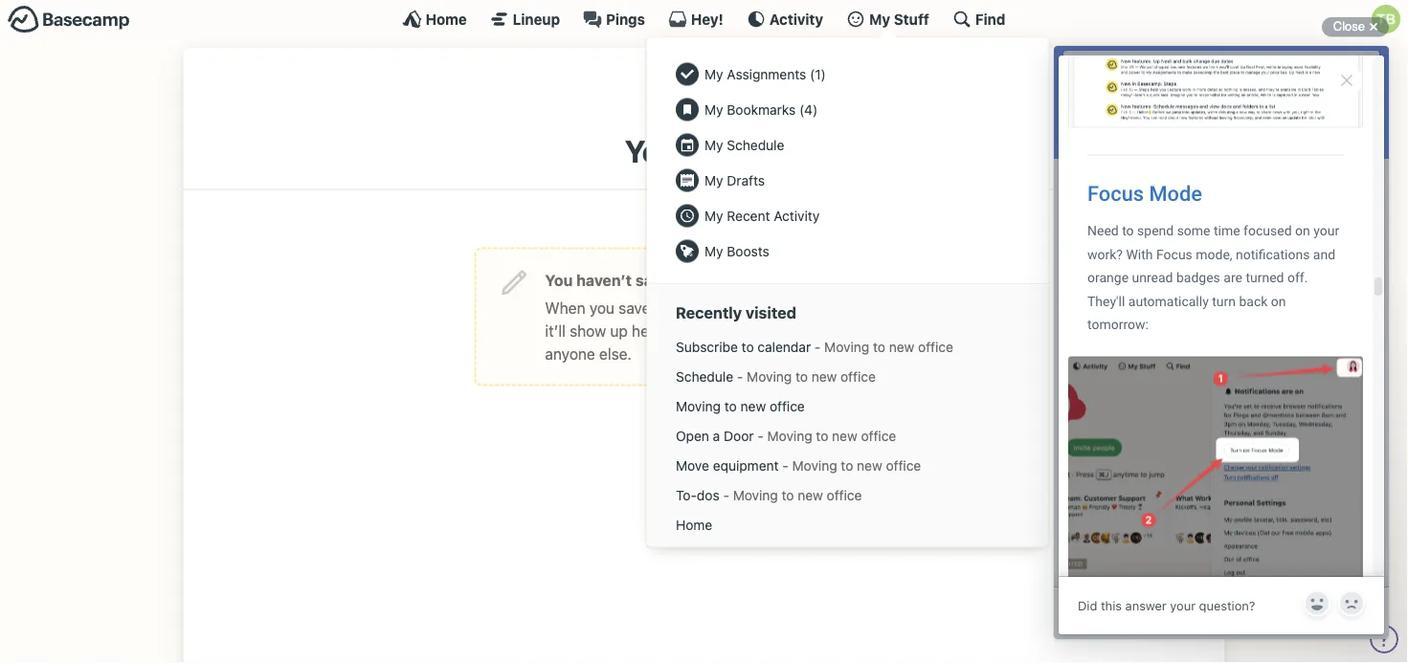 Task type: locate. For each thing, give the bounding box(es) containing it.
office
[[918, 339, 953, 355], [841, 369, 876, 385], [770, 399, 805, 414], [861, 428, 896, 444], [886, 458, 921, 474], [827, 488, 862, 503]]

drafts
[[714, 271, 759, 289], [707, 322, 748, 340]]

to down draft,
[[873, 339, 885, 355]]

1 vertical spatial home
[[676, 517, 712, 533]]

moving to new office link
[[666, 392, 1030, 422]]

1 vertical spatial activity
[[774, 208, 820, 224]]

moving up open
[[676, 399, 721, 414]]

0 horizontal spatial home
[[426, 11, 467, 27]]

home left lineup link
[[426, 11, 467, 27]]

drafts inside my drafts link
[[727, 172, 765, 188]]

drafts down or
[[707, 322, 748, 340]]

subscribe to calendar - moving to new office
[[676, 339, 953, 355]]

to up move equipment - moving to new office
[[816, 428, 828, 444]]

my left the assignments
[[704, 66, 723, 82]]

0 vertical spatial schedule
[[727, 137, 784, 153]]

haven't
[[577, 271, 632, 289]]

my inside my recent activity link
[[704, 208, 723, 224]]

moving
[[824, 339, 869, 355], [747, 369, 792, 385], [676, 399, 721, 414], [767, 428, 812, 444], [792, 458, 837, 474], [733, 488, 778, 503]]

new
[[889, 339, 915, 355], [811, 369, 837, 385], [740, 399, 766, 414], [832, 428, 857, 444], [857, 458, 882, 474], [798, 488, 823, 503]]

tim burton image
[[674, 67, 735, 128]]

recently visited pages element
[[666, 332, 1030, 540]]

recently
[[676, 304, 742, 323]]

home down to-
[[676, 517, 712, 533]]

drafts up or
[[714, 271, 759, 289]]

0 horizontal spatial home link
[[403, 10, 467, 29]]

- down 'open a door - moving to new office' at the bottom of the page
[[782, 458, 789, 474]]

to
[[844, 322, 858, 340], [742, 339, 754, 355], [873, 339, 885, 355], [795, 369, 808, 385], [724, 399, 737, 414], [816, 428, 828, 444], [841, 458, 853, 474], [782, 488, 794, 503]]

my down your drafts at top
[[704, 172, 723, 188]]

my inside my stuff popup button
[[870, 11, 891, 27]]

- right calendar at the bottom of the page
[[815, 339, 821, 355]]

my left stuff
[[870, 11, 891, 27]]

0 vertical spatial drafts
[[714, 271, 759, 289]]

schedule
[[727, 137, 784, 153], [676, 369, 733, 385]]

1 vertical spatial drafts
[[727, 172, 765, 188]]

(4)
[[799, 102, 818, 117]]

1 vertical spatial schedule
[[676, 369, 733, 385]]

a left door
[[713, 428, 720, 444]]

my for my stuff
[[870, 11, 891, 27]]

schedule down 'my bookmarks (4)'
[[727, 137, 784, 153]]

home
[[426, 11, 467, 27], [676, 517, 712, 533]]

you
[[545, 271, 573, 289]]

1 vertical spatial your
[[671, 322, 703, 340]]

my boosts
[[704, 243, 769, 259]]

your down message on the top of page
[[671, 322, 703, 340]]

to-
[[676, 488, 697, 503]]

my up "any" at the top of page
[[704, 243, 723, 259]]

door
[[724, 428, 754, 444]]

subscribe
[[676, 339, 738, 355]]

1 vertical spatial home link
[[666, 511, 1030, 540]]

activity right recent
[[774, 208, 820, 224]]

a
[[655, 299, 663, 317], [846, 299, 854, 317], [713, 428, 720, 444]]

home link left lineup link
[[403, 10, 467, 29]]

moving up move equipment - moving to new office
[[767, 428, 812, 444]]

my inside the "my schedule" link
[[704, 137, 723, 153]]

dos
[[697, 488, 719, 503]]

to right visible
[[844, 322, 858, 340]]

my stuff button
[[847, 10, 930, 29]]

recently visited
[[676, 304, 796, 323]]

your drafts
[[625, 133, 784, 170]]

my for my boosts
[[704, 243, 723, 259]]

switch accounts image
[[8, 5, 130, 34]]

a right save
[[655, 299, 663, 317]]

drafts down my schedule
[[727, 172, 765, 188]]

my drafts link
[[666, 163, 1030, 198]]

drafts
[[696, 133, 784, 170], [727, 172, 765, 188]]

you
[[590, 299, 615, 317]]

my inside my drafts link
[[704, 172, 723, 188]]

1 horizontal spatial home
[[676, 517, 712, 533]]

- right door
[[757, 428, 764, 444]]

your down the tim burton image
[[625, 133, 690, 170]]

lineup
[[513, 11, 560, 27]]

my
[[870, 11, 891, 27], [704, 66, 723, 82], [704, 102, 723, 117], [704, 137, 723, 153], [704, 172, 723, 188], [704, 208, 723, 224], [704, 243, 723, 259]]

1 horizontal spatial a
[[713, 428, 720, 444]]

pings button
[[583, 10, 645, 29]]

your inside the you haven't saved any drafts yet when you save a message or document as a draft, it'll show up here. your drafts aren't visible to anyone else.
[[671, 322, 703, 340]]

show
[[570, 322, 606, 340]]

boosts
[[727, 243, 769, 259]]

- right dos
[[723, 488, 729, 503]]

hey!
[[691, 11, 724, 27]]

a right as
[[846, 299, 854, 317]]

main element
[[0, 0, 1409, 592]]

my left recent
[[704, 208, 723, 224]]

activity up (1)
[[770, 11, 824, 27]]

activity
[[770, 11, 824, 27], [774, 208, 820, 224]]

yet
[[762, 271, 786, 289]]

schedule down subscribe
[[676, 369, 733, 385]]

0 vertical spatial home link
[[403, 10, 467, 29]]

find button
[[953, 10, 1006, 29]]

my recent activity link
[[666, 198, 1030, 234]]

pings
[[606, 11, 645, 27]]

moving to new office
[[676, 399, 805, 414]]

save
[[619, 299, 651, 317]]

lineup link
[[490, 10, 560, 29]]

hey! button
[[668, 10, 724, 29]]

home link
[[403, 10, 467, 29], [666, 511, 1030, 540]]

your
[[625, 133, 690, 170], [671, 322, 703, 340]]

as
[[826, 299, 842, 317]]

my for my bookmarks (4)
[[704, 102, 723, 117]]

my inside my boosts link
[[704, 243, 723, 259]]

home inside recently visited pages 'element'
[[676, 517, 712, 533]]

my for my recent activity
[[704, 208, 723, 224]]

to up door
[[724, 399, 737, 414]]

my up my drafts
[[704, 137, 723, 153]]

my schedule link
[[666, 127, 1030, 163]]

drafts up my drafts
[[696, 133, 784, 170]]

-
[[815, 339, 821, 355], [737, 369, 743, 385], [757, 428, 764, 444], [782, 458, 789, 474], [723, 488, 729, 503]]

home link down move equipment - moving to new office
[[666, 511, 1030, 540]]

my up your drafts at top
[[704, 102, 723, 117]]

2 horizontal spatial a
[[846, 299, 854, 317]]

cross small image
[[1363, 15, 1386, 38]]

bookmarks
[[727, 102, 796, 117]]

message
[[667, 299, 729, 317]]

here.
[[632, 322, 667, 340]]

0 vertical spatial drafts
[[696, 133, 784, 170]]



Task type: vqa. For each thing, say whether or not it's contained in the screenshot.
Start date
no



Task type: describe. For each thing, give the bounding box(es) containing it.
schedule inside "my stuff" element
[[727, 137, 784, 153]]

my stuff element
[[666, 57, 1030, 269]]

or
[[733, 299, 748, 317]]

my recent activity
[[704, 208, 820, 224]]

calendar
[[758, 339, 811, 355]]

to inside the you haven't saved any drafts yet when you save a message or document as a draft, it'll show up here. your drafts aren't visible to anyone else.
[[844, 322, 858, 340]]

saved
[[636, 271, 680, 289]]

visited
[[746, 304, 796, 323]]

it'll
[[545, 322, 566, 340]]

my drafts
[[704, 172, 765, 188]]

stuff
[[894, 11, 930, 27]]

0 vertical spatial home
[[426, 11, 467, 27]]

my for my schedule
[[704, 137, 723, 153]]

0 vertical spatial your
[[625, 133, 690, 170]]

to down move equipment - moving to new office
[[782, 488, 794, 503]]

else.
[[600, 345, 632, 363]]

moving down equipment
[[733, 488, 778, 503]]

my assignments (1)
[[704, 66, 826, 82]]

moving down as
[[824, 339, 869, 355]]

up
[[610, 322, 628, 340]]

recent
[[727, 208, 770, 224]]

my stuff
[[870, 11, 930, 27]]

find
[[976, 11, 1006, 27]]

my bookmarks (4)
[[704, 102, 818, 117]]

my schedule
[[704, 137, 784, 153]]

you haven't saved any drafts yet when you save a message or document as a draft, it'll show up here. your drafts aren't visible to anyone else.
[[545, 271, 895, 363]]

visible
[[796, 322, 840, 340]]

move equipment - moving to new office
[[676, 458, 921, 474]]

my for my assignments (1)
[[704, 66, 723, 82]]

activity inside "my stuff" element
[[774, 208, 820, 224]]

assignments
[[727, 66, 806, 82]]

document
[[752, 299, 822, 317]]

(1)
[[810, 66, 826, 82]]

open
[[676, 428, 709, 444]]

move
[[676, 458, 709, 474]]

open a door - moving to new office
[[676, 428, 896, 444]]

when
[[545, 299, 586, 317]]

anyone
[[545, 345, 596, 363]]

aren't
[[752, 322, 792, 340]]

cross small image
[[1363, 15, 1386, 38]]

drafts for your drafts
[[696, 133, 784, 170]]

moving down 'open a door - moving to new office' at the bottom of the page
[[792, 458, 837, 474]]

a inside 'element'
[[713, 428, 720, 444]]

0 vertical spatial activity
[[770, 11, 824, 27]]

activity link
[[747, 10, 824, 29]]

1 vertical spatial drafts
[[707, 322, 748, 340]]

any
[[683, 271, 710, 289]]

to-dos - moving to new office
[[676, 488, 862, 503]]

equipment
[[713, 458, 779, 474]]

moving down calendar at the bottom of the page
[[747, 369, 792, 385]]

to down the subscribe to calendar - moving to new office
[[795, 369, 808, 385]]

draft,
[[858, 299, 895, 317]]

0 horizontal spatial a
[[655, 299, 663, 317]]

drafts for my drafts
[[727, 172, 765, 188]]

close button
[[1323, 15, 1390, 38]]

- up moving to new office
[[737, 369, 743, 385]]

schedule inside recently visited pages 'element'
[[676, 369, 733, 385]]

my for my drafts
[[704, 172, 723, 188]]

to down moving to new office link
[[841, 458, 853, 474]]

close
[[1334, 19, 1366, 34]]

schedule - moving to new office
[[676, 369, 876, 385]]

1 horizontal spatial home link
[[666, 511, 1030, 540]]

to down the recently visited
[[742, 339, 754, 355]]

my boosts link
[[666, 234, 1030, 269]]



